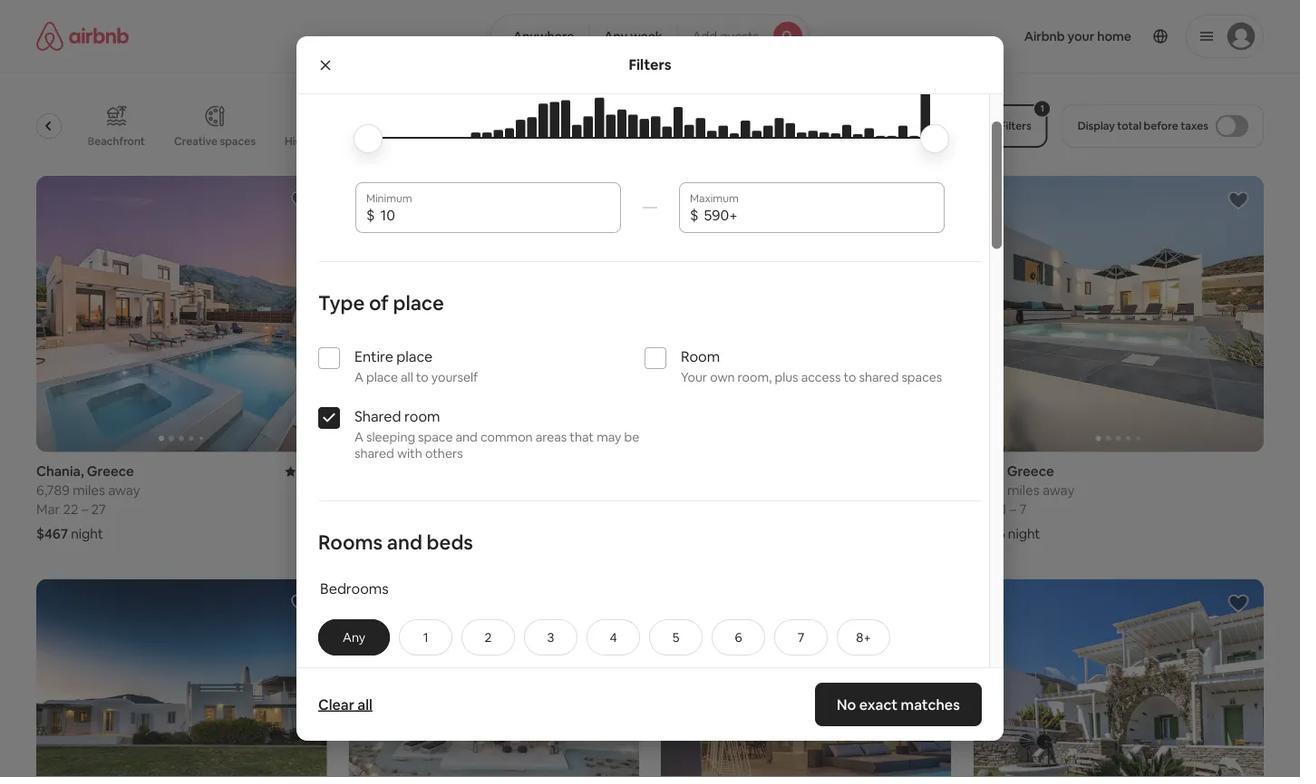 Task type: vqa. For each thing, say whether or not it's contained in the screenshot.
Heavenly's Lake
no



Task type: describe. For each thing, give the bounding box(es) containing it.
miles for 27
[[73, 482, 105, 499]]

room your own room, plus access to shared spaces
[[681, 347, 942, 385]]

space
[[418, 429, 453, 445]]

cycladic homes
[[595, 134, 676, 148]]

night for $467
[[71, 525, 103, 543]]

away for 27
[[108, 482, 140, 499]]

spaces inside room your own room, plus access to shared spaces
[[902, 369, 942, 385]]

no exact matches link
[[815, 683, 982, 726]]

that
[[570, 429, 594, 445]]

mykonos,
[[349, 462, 410, 480]]

5 button
[[649, 619, 703, 655]]

to inside entire place a place all to yourself
[[416, 369, 429, 385]]

greece for chania,
[[87, 462, 134, 480]]

ski-
[[400, 134, 418, 148]]

3 button
[[524, 619, 578, 655]]

– inside aliki, greece 6,731 miles away nov 1 – 7 $706 night
[[1010, 501, 1017, 518]]

clear all button
[[309, 686, 382, 723]]

add to wishlist: chania, greece image
[[291, 190, 312, 211]]

display total before taxes button
[[1063, 104, 1264, 148]]

of
[[369, 290, 389, 315]]

1 $ from the left
[[366, 205, 375, 224]]

night inside may 6 – 11 $1,274 night
[[392, 525, 424, 543]]

anywhere
[[513, 28, 574, 44]]

no exact matches
[[837, 695, 960, 714]]

beachfront
[[88, 134, 145, 148]]

others
[[425, 445, 463, 461]]

– inside the chania, greece 6,789 miles away mar 22 – 27 $467 night
[[81, 501, 88, 518]]

ski-in/out
[[400, 134, 449, 148]]

rooms and beds
[[318, 529, 473, 555]]

taxes
[[1181, 119, 1209, 133]]

week
[[630, 28, 663, 44]]

chania, greece 6,789 miles away mar 22 – 27 $467 night
[[36, 462, 140, 543]]

room
[[681, 347, 720, 365]]

creative
[[174, 134, 218, 148]]

and inside "shared room a sleeping space and common areas that may be shared with others"
[[456, 429, 478, 445]]

1 $ text field from the left
[[380, 206, 610, 224]]

a for entire place
[[355, 369, 364, 385]]

none search field containing anywhere
[[491, 15, 810, 58]]

nov
[[974, 501, 998, 518]]

shared room a sleeping space and common areas that may be shared with others
[[355, 407, 640, 461]]

anywhere button
[[491, 15, 590, 58]]

2 $ from the left
[[690, 205, 699, 224]]

mykonos, greece
[[349, 462, 460, 480]]

greece for mykonos,
[[412, 462, 460, 480]]

6,789
[[36, 482, 70, 499]]

rooms for rooms and beds
[[318, 529, 383, 555]]

shared
[[355, 407, 401, 425]]

2 button
[[462, 619, 515, 655]]

– inside may 6 – 11 $1,274 night
[[388, 501, 395, 518]]

add to wishlist: aliki, greece image
[[1228, 190, 1250, 211]]

2 vertical spatial place
[[366, 369, 398, 385]]

2 $ text field from the left
[[704, 206, 934, 224]]

bed & breakfasts
[[479, 134, 566, 148]]

apr
[[661, 501, 684, 518]]

7 inside button
[[798, 629, 805, 645]]

night for $706
[[1008, 525, 1041, 543]]

27
[[91, 501, 106, 518]]

add guests button
[[677, 15, 810, 58]]

before
[[1144, 119, 1179, 133]]

matches
[[901, 695, 960, 714]]

may
[[349, 501, 374, 518]]

6 inside "button"
[[735, 629, 742, 645]]

0 vertical spatial place
[[393, 290, 444, 315]]

sleeping
[[366, 429, 415, 445]]

in/out
[[418, 134, 449, 148]]

to inside room your own room, plus access to shared spaces
[[844, 369, 856, 385]]

dammusi
[[706, 134, 754, 148]]

19
[[687, 501, 701, 518]]

shared inside "shared room a sleeping space and common areas that may be shared with others"
[[355, 445, 394, 461]]

historical homes
[[285, 134, 370, 148]]

6 button
[[712, 619, 765, 655]]

add guests
[[693, 28, 759, 44]]

historical
[[285, 134, 333, 148]]

entire place a place all to yourself
[[355, 347, 478, 385]]

cycladic
[[595, 134, 639, 148]]

may
[[597, 429, 622, 445]]

yourself
[[432, 369, 478, 385]]

room
[[404, 407, 440, 425]]

0 horizontal spatial spaces
[[220, 134, 256, 148]]

any button
[[318, 619, 390, 655]]

room,
[[738, 369, 772, 385]]

8+ element
[[856, 629, 871, 645]]

1 inside aliki, greece 6,731 miles away nov 1 – 7 $706 night
[[1001, 501, 1007, 518]]

5
[[673, 629, 680, 645]]

any element
[[337, 629, 371, 645]]

display total before taxes
[[1078, 119, 1209, 133]]

areas
[[536, 429, 567, 445]]

24
[[714, 501, 729, 518]]



Task type: locate. For each thing, give the bounding box(es) containing it.
night down 27 at the bottom left of the page
[[71, 525, 103, 543]]

creative spaces
[[174, 134, 256, 148]]

any week
[[604, 28, 663, 44]]

2 horizontal spatial night
[[1008, 525, 1041, 543]]

– left 27 at the bottom left of the page
[[81, 501, 88, 518]]

a inside "shared room a sleeping space and common areas that may be shared with others"
[[355, 429, 364, 445]]

–
[[81, 501, 88, 518], [388, 501, 395, 518], [704, 501, 711, 518], [1010, 501, 1017, 518]]

1 horizontal spatial spaces
[[902, 369, 942, 385]]

own
[[710, 369, 735, 385]]

4.98 out of 5 average rating image
[[285, 462, 327, 480]]

a down shared
[[355, 429, 364, 445]]

7 inside aliki, greece 6,731 miles away nov 1 – 7 $706 night
[[1020, 501, 1027, 518]]

0 horizontal spatial and
[[387, 529, 422, 555]]

farms
[[18, 134, 49, 148]]

2 horizontal spatial greece
[[1007, 462, 1054, 480]]

2 greece from the left
[[412, 462, 460, 480]]

1 right nov
[[1001, 501, 1007, 518]]

1 vertical spatial 7
[[798, 629, 805, 645]]

any week button
[[589, 15, 678, 58]]

place down entire
[[366, 369, 398, 385]]

add to wishlist: drios paros, greece image
[[291, 593, 312, 614]]

0 vertical spatial shared
[[859, 369, 899, 385]]

1 horizontal spatial 1
[[1001, 501, 1007, 518]]

homes for historical homes
[[335, 134, 370, 148]]

1 vertical spatial 1
[[423, 629, 428, 645]]

2 to from the left
[[844, 369, 856, 385]]

22
[[63, 501, 78, 518]]

type of place
[[318, 290, 444, 315]]

– right nov
[[1010, 501, 1017, 518]]

apr 19 – 24
[[661, 501, 729, 518]]

any for any
[[343, 629, 365, 645]]

all inside button
[[358, 695, 373, 714]]

add to wishlist: mykonos, greece image
[[603, 190, 625, 211]]

all inside entire place a place all to yourself
[[401, 369, 413, 385]]

7 button
[[774, 619, 828, 655]]

aliki,
[[974, 462, 1004, 480]]

1 horizontal spatial any
[[604, 28, 628, 44]]

3
[[547, 629, 555, 645]]

greece for aliki,
[[1007, 462, 1054, 480]]

chania,
[[36, 462, 84, 480]]

spaces
[[220, 134, 256, 148], [902, 369, 942, 385]]

1 vertical spatial rooms
[[318, 529, 383, 555]]

4
[[610, 629, 617, 645]]

11
[[398, 501, 409, 518]]

0 horizontal spatial 6
[[377, 501, 385, 518]]

1
[[1001, 501, 1007, 518], [423, 629, 428, 645]]

design
[[872, 134, 907, 148]]

1 vertical spatial spaces
[[902, 369, 942, 385]]

0 vertical spatial a
[[355, 369, 364, 385]]

away
[[108, 482, 140, 499], [1043, 482, 1075, 499]]

homes right cycladic
[[641, 134, 676, 148]]

night inside aliki, greece 6,731 miles away nov 1 – 7 $706 night
[[1008, 525, 1041, 543]]

1 – from the left
[[81, 501, 88, 518]]

0 vertical spatial 6
[[377, 501, 385, 518]]

0 horizontal spatial shared
[[355, 445, 394, 461]]

rooms left design
[[792, 134, 827, 148]]

8+
[[856, 629, 871, 645]]

greece
[[87, 462, 134, 480], [412, 462, 460, 480], [1007, 462, 1054, 480]]

1 inside button
[[423, 629, 428, 645]]

2 – from the left
[[388, 501, 395, 518]]

0 vertical spatial 7
[[1020, 501, 1027, 518]]

None search field
[[491, 15, 810, 58]]

8+ button
[[837, 619, 891, 655]]

all
[[401, 369, 413, 385], [358, 695, 373, 714]]

6 right may
[[377, 501, 385, 518]]

display
[[1078, 119, 1115, 133]]

mar
[[36, 501, 60, 518]]

1 vertical spatial place
[[397, 347, 433, 365]]

1 horizontal spatial greece
[[412, 462, 460, 480]]

night
[[71, 525, 103, 543], [392, 525, 424, 543], [1008, 525, 1041, 543]]

miles inside the chania, greece 6,789 miles away mar 22 – 27 $467 night
[[73, 482, 105, 499]]

2 away from the left
[[1043, 482, 1075, 499]]

any down bedrooms
[[343, 629, 365, 645]]

night inside the chania, greece 6,789 miles away mar 22 – 27 $467 night
[[71, 525, 103, 543]]

0 horizontal spatial any
[[343, 629, 365, 645]]

no
[[837, 695, 857, 714]]

clear
[[318, 695, 355, 714]]

0 vertical spatial and
[[456, 429, 478, 445]]

to left yourself
[[416, 369, 429, 385]]

guests
[[720, 28, 759, 44]]

1 greece from the left
[[87, 462, 134, 480]]

1 horizontal spatial shared
[[859, 369, 899, 385]]

any left week
[[604, 28, 628, 44]]

be
[[624, 429, 640, 445]]

2 a from the top
[[355, 429, 364, 445]]

7
[[1020, 501, 1027, 518], [798, 629, 805, 645]]

1 vertical spatial all
[[358, 695, 373, 714]]

0 vertical spatial spaces
[[220, 134, 256, 148]]

away for 7
[[1043, 482, 1075, 499]]

1 horizontal spatial and
[[456, 429, 478, 445]]

and
[[456, 429, 478, 445], [387, 529, 422, 555]]

rooms for rooms
[[792, 134, 827, 148]]

1 left 2
[[423, 629, 428, 645]]

1 horizontal spatial $
[[690, 205, 699, 224]]

away inside aliki, greece 6,731 miles away nov 1 – 7 $706 night
[[1043, 482, 1075, 499]]

away inside the chania, greece 6,789 miles away mar 22 – 27 $467 night
[[108, 482, 140, 499]]

total
[[1118, 119, 1142, 133]]

1 to from the left
[[416, 369, 429, 385]]

shared right access
[[859, 369, 899, 385]]

access
[[801, 369, 841, 385]]

homes right historical
[[335, 134, 370, 148]]

0 vertical spatial rooms
[[792, 134, 827, 148]]

1 horizontal spatial 6
[[735, 629, 742, 645]]

common
[[481, 429, 533, 445]]

most stays cost more than $148 per night. image
[[370, 81, 930, 190]]

1 horizontal spatial homes
[[641, 134, 676, 148]]

1 vertical spatial 6
[[735, 629, 742, 645]]

beds
[[427, 529, 473, 555]]

add
[[693, 28, 717, 44]]

6 inside may 6 – 11 $1,274 night
[[377, 501, 385, 518]]

aliki, greece 6,731 miles away nov 1 – 7 $706 night
[[974, 462, 1075, 543]]

clear all
[[318, 695, 373, 714]]

2 miles from the left
[[1007, 482, 1040, 499]]

1 horizontal spatial all
[[401, 369, 413, 385]]

profile element
[[832, 0, 1264, 73]]

6
[[377, 501, 385, 518], [735, 629, 742, 645]]

0 horizontal spatial all
[[358, 695, 373, 714]]

filters dialog
[[297, 0, 1004, 777]]

any for any week
[[604, 28, 628, 44]]

may 6 – 11 $1,274 night
[[349, 501, 424, 543]]

3 – from the left
[[704, 501, 711, 518]]

$467
[[36, 525, 68, 543]]

with
[[397, 445, 422, 461]]

$ text field
[[380, 206, 610, 224], [704, 206, 934, 224]]

exact
[[860, 695, 898, 714]]

miles right the 6,731
[[1007, 482, 1040, 499]]

greece inside the chania, greece 6,789 miles away mar 22 – 27 $467 night
[[87, 462, 134, 480]]

miles inside aliki, greece 6,731 miles away nov 1 – 7 $706 night
[[1007, 482, 1040, 499]]

add to wishlist: ormos agiou ioanni, greece image
[[1228, 593, 1250, 614]]

1 horizontal spatial to
[[844, 369, 856, 385]]

1 a from the top
[[355, 369, 364, 385]]

place right entire
[[397, 347, 433, 365]]

6 right 5 button
[[735, 629, 742, 645]]

0 vertical spatial any
[[604, 28, 628, 44]]

0 horizontal spatial $ text field
[[380, 206, 610, 224]]

3 night from the left
[[1008, 525, 1041, 543]]

greece right aliki,
[[1007, 462, 1054, 480]]

1 miles from the left
[[73, 482, 105, 499]]

1 horizontal spatial miles
[[1007, 482, 1040, 499]]

3 greece from the left
[[1007, 462, 1054, 480]]

$ right add to wishlist: mykonos, greece 'icon'
[[690, 205, 699, 224]]

miles up 27 at the bottom left of the page
[[73, 482, 105, 499]]

all up 'room'
[[401, 369, 413, 385]]

rooms inside filters dialog
[[318, 529, 383, 555]]

1 horizontal spatial night
[[392, 525, 424, 543]]

4 – from the left
[[1010, 501, 1017, 518]]

0 horizontal spatial miles
[[73, 482, 105, 499]]

a down entire
[[355, 369, 364, 385]]

0 horizontal spatial 7
[[798, 629, 805, 645]]

2 night from the left
[[392, 525, 424, 543]]

a for shared room
[[355, 429, 364, 445]]

4.98
[[300, 462, 327, 480]]

homes for cycladic homes
[[641, 134, 676, 148]]

$706
[[974, 525, 1005, 543]]

greece down 'others'
[[412, 462, 460, 480]]

a inside entire place a place all to yourself
[[355, 369, 364, 385]]

night down 11 at bottom
[[392, 525, 424, 543]]

0 horizontal spatial greece
[[87, 462, 134, 480]]

and down 11 at bottom
[[387, 529, 422, 555]]

1 away from the left
[[108, 482, 140, 499]]

miles for 7
[[1007, 482, 1040, 499]]

greece inside aliki, greece 6,731 miles away nov 1 – 7 $706 night
[[1007, 462, 1054, 480]]

and right space
[[456, 429, 478, 445]]

group
[[8, 91, 951, 161], [36, 176, 327, 452], [349, 176, 639, 452], [661, 176, 952, 452], [974, 176, 1264, 452], [36, 579, 327, 777], [349, 579, 639, 777], [661, 579, 952, 777], [974, 579, 1264, 777]]

0 horizontal spatial homes
[[335, 134, 370, 148]]

1 button
[[399, 619, 453, 655]]

all right clear in the bottom of the page
[[358, 695, 373, 714]]

1 horizontal spatial 7
[[1020, 501, 1027, 518]]

to right access
[[844, 369, 856, 385]]

2
[[485, 629, 492, 645]]

0 vertical spatial all
[[401, 369, 413, 385]]

7 left 8+ button
[[798, 629, 805, 645]]

0 horizontal spatial away
[[108, 482, 140, 499]]

a
[[355, 369, 364, 385], [355, 429, 364, 445]]

7 right nov
[[1020, 501, 1027, 518]]

entire
[[355, 347, 393, 365]]

0 vertical spatial 1
[[1001, 501, 1007, 518]]

1 vertical spatial any
[[343, 629, 365, 645]]

breakfasts
[[511, 134, 566, 148]]

0 horizontal spatial $
[[366, 205, 375, 224]]

– right 19
[[704, 501, 711, 518]]

rooms down may
[[318, 529, 383, 555]]

0 horizontal spatial 1
[[423, 629, 428, 645]]

$ right add to wishlist: chania, greece image
[[366, 205, 375, 224]]

type
[[318, 290, 365, 315]]

to
[[416, 369, 429, 385], [844, 369, 856, 385]]

1 vertical spatial a
[[355, 429, 364, 445]]

$1,274
[[349, 525, 389, 543]]

group containing historical homes
[[8, 91, 951, 161]]

place right of
[[393, 290, 444, 315]]

1 horizontal spatial rooms
[[792, 134, 827, 148]]

shared inside room your own room, plus access to shared spaces
[[859, 369, 899, 385]]

6,731
[[974, 482, 1005, 499]]

away right the 6,789
[[108, 482, 140, 499]]

any inside any week button
[[604, 28, 628, 44]]

bed
[[479, 134, 499, 148]]

1 vertical spatial and
[[387, 529, 422, 555]]

0 horizontal spatial night
[[71, 525, 103, 543]]

night right $706 at right
[[1008, 525, 1041, 543]]

1 vertical spatial shared
[[355, 445, 394, 461]]

&
[[501, 134, 509, 148]]

– left 11 at bottom
[[388, 501, 395, 518]]

miles
[[73, 482, 105, 499], [1007, 482, 1040, 499]]

plus
[[775, 369, 799, 385]]

0 horizontal spatial to
[[416, 369, 429, 385]]

any
[[604, 28, 628, 44], [343, 629, 365, 645]]

away right the 6,731
[[1043, 482, 1075, 499]]

1 night from the left
[[71, 525, 103, 543]]

any inside any "button"
[[343, 629, 365, 645]]

1 horizontal spatial $ text field
[[704, 206, 934, 224]]

4 button
[[587, 619, 640, 655]]

0 horizontal spatial rooms
[[318, 529, 383, 555]]

bedrooms
[[320, 579, 389, 597]]

1 horizontal spatial away
[[1043, 482, 1075, 499]]

shared up 'mykonos,'
[[355, 445, 394, 461]]

rooms
[[792, 134, 827, 148], [318, 529, 383, 555]]

filters
[[629, 55, 672, 74]]

$
[[366, 205, 375, 224], [690, 205, 699, 224]]

greece up 27 at the bottom left of the page
[[87, 462, 134, 480]]



